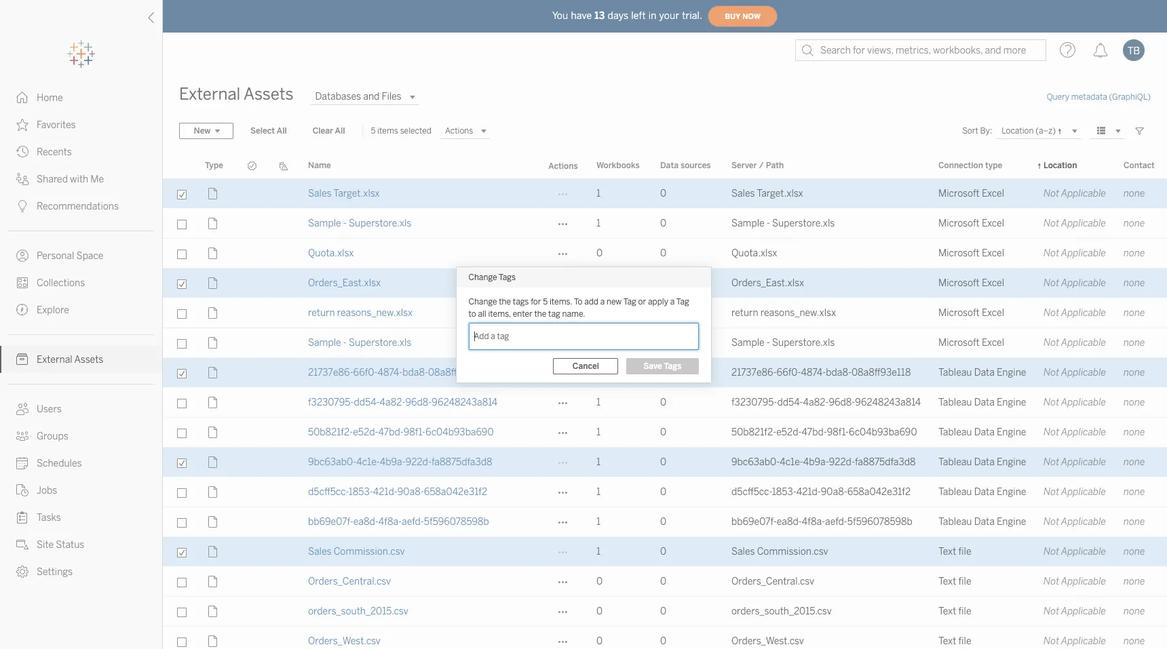 Task type: vqa. For each thing, say whether or not it's contained in the screenshot.
profit associated with Profit
no



Task type: locate. For each thing, give the bounding box(es) containing it.
by text only_f5he34f image for recommendations
[[16, 200, 29, 213]]

1 for sales target.xlsx link at the left top of the page
[[597, 188, 601, 200]]

0 horizontal spatial bb69e07f-
[[308, 517, 354, 528]]

home link
[[0, 84, 162, 111]]

collections
[[37, 278, 85, 289]]

6 microsoft excel from the top
[[939, 337, 1005, 349]]

type
[[986, 161, 1003, 170]]

8 applicable from the top
[[1062, 397, 1107, 409]]

2 orders_west.csv from the left
[[732, 636, 805, 648]]

return reasons_new.xlsx
[[308, 308, 413, 319], [732, 308, 837, 319]]

by text only_f5he34f image inside 'tasks' link
[[16, 512, 29, 524]]

0 vertical spatial sample - superstore.xls link
[[308, 218, 412, 229]]

tableau for 6c04b93ba690
[[939, 427, 973, 439]]

not applicable for orders_central.csv link
[[1044, 576, 1107, 588]]

2 file (tableau data engine) image from the top
[[205, 395, 221, 411]]

file (text file) image for orders_south_2015.csv
[[205, 604, 221, 620]]

0 horizontal spatial quota.xlsx
[[308, 248, 354, 259]]

not for 0's "sample - superstore.xls" link
[[1044, 218, 1060, 229]]

not for d5cff5cc-1853-421d-90a8-658a042e31f2 link
[[1044, 487, 1060, 498]]

2 a from the left
[[671, 297, 675, 307]]

10 none from the top
[[1124, 457, 1146, 468]]

2 change from the top
[[469, 297, 497, 307]]

6 not from the top
[[1044, 337, 1060, 349]]

none for quota.xlsx link
[[1124, 248, 1146, 259]]

row
[[163, 179, 1168, 209], [163, 209, 1168, 239], [163, 239, 1168, 269], [163, 269, 1168, 299], [163, 299, 1168, 329], [163, 329, 1168, 358], [163, 358, 1168, 388], [163, 388, 1168, 418], [163, 418, 1168, 448], [163, 448, 1168, 478], [163, 478, 1168, 508], [163, 508, 1168, 538], [163, 538, 1168, 568], [163, 568, 1168, 597], [163, 597, 1168, 627], [163, 627, 1168, 650]]

0 horizontal spatial ea8d-
[[354, 517, 379, 528]]

15 row from the top
[[163, 597, 1168, 627]]

all
[[277, 126, 287, 136], [335, 126, 345, 136]]

1 row from the top
[[163, 179, 1168, 209]]

bb69e07f-
[[308, 517, 354, 528], [732, 517, 777, 528]]

0 horizontal spatial tags
[[499, 273, 516, 282]]

922d-
[[406, 457, 432, 468], [830, 457, 855, 468]]

5 not from the top
[[1044, 308, 1060, 319]]

1 d5cff5cc-1853-421d-90a8-658a042e31f2 from the left
[[308, 487, 488, 498]]

3 tableau data engine from the top
[[939, 427, 1027, 439]]

file (tableau data engine) image
[[205, 425, 221, 441], [205, 514, 221, 531]]

2 658a042e31f2 from the left
[[848, 487, 911, 498]]

row containing bb69e07f-ea8d-4f8a-aefd-5f596078598b
[[163, 508, 1168, 538]]

new button
[[179, 123, 234, 139]]

tableau data engine for f3230795-dd54-4a82-96d8-96248243a814
[[939, 397, 1027, 409]]

0 vertical spatial file (tableau data engine) image
[[205, 425, 221, 441]]

5 items selected
[[371, 126, 432, 136]]

7 not applicable from the top
[[1044, 367, 1107, 379]]

by text only_f5he34f image for tasks
[[16, 512, 29, 524]]

connection
[[939, 161, 984, 170]]

1 horizontal spatial orders_central.csv
[[732, 576, 815, 588]]

0 horizontal spatial 98f1-
[[404, 427, 426, 439]]

1 vertical spatial the
[[535, 309, 547, 319]]

12 row from the top
[[163, 508, 1168, 538]]

explore link
[[0, 297, 162, 324]]

not for f3230795-dd54-4a82-96d8-96248243a814 link
[[1044, 397, 1060, 409]]

1 vertical spatial sample - superstore.xls link
[[308, 337, 412, 349]]

1 horizontal spatial 4b9a-
[[804, 457, 830, 468]]

file (text file) image
[[205, 574, 221, 590], [205, 604, 221, 620], [205, 634, 221, 650]]

by text only_f5he34f image left shared
[[16, 173, 29, 185]]

1 horizontal spatial bb69e07f-ea8d-4f8a-aefd-5f596078598b
[[732, 517, 913, 528]]

in
[[649, 10, 657, 21]]

by text only_f5he34f image left "jobs"
[[16, 485, 29, 497]]

sales commission.csv link
[[308, 547, 405, 558]]

row containing sales commission.csv
[[163, 538, 1168, 568]]

1 horizontal spatial dd54-
[[778, 397, 804, 409]]

1 horizontal spatial 9bc63ab0-4c1e-4b9a-922d-fa8875dfa3d8
[[732, 457, 916, 468]]

1 1853- from the left
[[349, 487, 373, 498]]

0 horizontal spatial a
[[601, 297, 605, 307]]

0 horizontal spatial 6c04b93ba690
[[426, 427, 494, 439]]

by text only_f5he34f image inside home link
[[16, 92, 29, 104]]

orders_central.csv
[[308, 576, 391, 588], [732, 576, 815, 588]]

0 horizontal spatial orders_south_2015.csv
[[308, 606, 409, 618]]

0 horizontal spatial sales commission.csv
[[308, 547, 405, 558]]

data for 50b821f2-e52d-47bd-98f1-6c04b93ba690
[[975, 427, 995, 439]]

text for sales commission.csv
[[939, 547, 957, 558]]

1 horizontal spatial 96248243a814
[[856, 397, 921, 409]]

1 horizontal spatial e52d-
[[777, 427, 802, 439]]

clear all
[[313, 126, 345, 136]]

0 horizontal spatial target.xlsx
[[334, 188, 380, 200]]

13 row from the top
[[163, 538, 1168, 568]]

not for orders_central.csv link
[[1044, 576, 1060, 588]]

96248243a814
[[432, 397, 498, 409], [856, 397, 921, 409]]

15 not applicable from the top
[[1044, 606, 1107, 618]]

1 return reasons_new.xlsx from the left
[[308, 308, 413, 319]]

all inside "button"
[[335, 126, 345, 136]]

f3230795-
[[308, 397, 354, 409], [732, 397, 778, 409]]

1 horizontal spatial orders_east.xlsx
[[732, 278, 805, 289]]

personal
[[37, 251, 74, 262]]

4 excel from the top
[[982, 278, 1005, 289]]

quota.xlsx link
[[308, 248, 354, 259]]

by text only_f5he34f image inside external assets link
[[16, 354, 29, 366]]

5 left items
[[371, 126, 376, 136]]

14 not from the top
[[1044, 576, 1060, 588]]

external
[[179, 84, 241, 104], [37, 354, 72, 366]]

2 9bc63ab0- from the left
[[732, 457, 780, 468]]

tag left the or
[[624, 297, 637, 307]]

tags inside button
[[664, 362, 682, 371]]

file (tableau data engine) image for d5cff5cc-
[[205, 484, 221, 501]]

not applicable for sales commission.csv link
[[1044, 547, 1107, 558]]

assets up users link on the bottom left of the page
[[74, 354, 103, 366]]

0 horizontal spatial return
[[308, 308, 335, 319]]

target.xlsx down path
[[757, 188, 804, 200]]

by text only_f5he34f image left favorites
[[16, 119, 29, 131]]

1 5f596078598b from the left
[[424, 517, 489, 528]]

2 by text only_f5he34f image from the top
[[16, 250, 29, 262]]

by text only_f5he34f image left settings
[[16, 566, 29, 578]]

3 not applicable from the top
[[1044, 248, 1107, 259]]

1 horizontal spatial d5cff5cc-1853-421d-90a8-658a042e31f2
[[732, 487, 911, 498]]

1 horizontal spatial fa8875dfa3d8
[[855, 457, 916, 468]]

main navigation. press the up and down arrow keys to access links. element
[[0, 84, 162, 586]]

by text only_f5he34f image for home
[[16, 92, 29, 104]]

not applicable for 1's "sample - superstore.xls" link
[[1044, 337, 1107, 349]]

d5cff5cc-1853-421d-90a8-658a042e31f2
[[308, 487, 488, 498], [732, 487, 911, 498]]

1 horizontal spatial quota.xlsx
[[732, 248, 778, 259]]

type
[[205, 161, 223, 170]]

12 applicable from the top
[[1062, 517, 1107, 528]]

1 horizontal spatial tags
[[664, 362, 682, 371]]

tableau for 08a8ff93e118
[[939, 367, 973, 379]]

all inside button
[[277, 126, 287, 136]]

change tags
[[469, 273, 516, 282]]

1 horizontal spatial reasons_new.xlsx
[[761, 308, 837, 319]]

sales target.xlsx link
[[308, 188, 380, 200]]

1 change from the top
[[469, 273, 497, 282]]

grid containing sales target.xlsx
[[163, 153, 1168, 650]]

orders_west.csv
[[308, 636, 381, 648], [732, 636, 805, 648]]

by text only_f5he34f image inside schedules link
[[16, 458, 29, 470]]

row containing quota.xlsx
[[163, 239, 1168, 269]]

by text only_f5he34f image for users
[[16, 403, 29, 416]]

1 by text only_f5he34f image from the top
[[16, 92, 29, 104]]

cancel
[[573, 362, 599, 371]]

to
[[574, 297, 583, 307]]

1 horizontal spatial commission.csv
[[758, 547, 829, 558]]

21737e86-
[[308, 367, 353, 379], [732, 367, 777, 379]]

0 horizontal spatial all
[[277, 126, 287, 136]]

not
[[1044, 188, 1060, 200], [1044, 218, 1060, 229], [1044, 248, 1060, 259], [1044, 278, 1060, 289], [1044, 308, 1060, 319], [1044, 337, 1060, 349], [1044, 367, 1060, 379], [1044, 397, 1060, 409], [1044, 427, 1060, 439], [1044, 457, 1060, 468], [1044, 487, 1060, 498], [1044, 517, 1060, 528], [1044, 547, 1060, 558], [1044, 576, 1060, 588], [1044, 606, 1060, 618], [1044, 636, 1060, 648]]

0 horizontal spatial f3230795-
[[308, 397, 354, 409]]

file (microsoft excel) image
[[205, 275, 221, 292], [205, 305, 221, 321]]

0 horizontal spatial 658a042e31f2
[[424, 487, 488, 498]]

a right apply
[[671, 297, 675, 307]]

not applicable for bb69e07f-ea8d-4f8a-aefd-5f596078598b link
[[1044, 517, 1107, 528]]

50b821f2-e52d-47bd-98f1-6c04b93ba690
[[308, 427, 494, 439], [732, 427, 918, 439]]

1 horizontal spatial 21737e86-
[[732, 367, 777, 379]]

66f0-
[[353, 367, 378, 379], [777, 367, 802, 379]]

0 vertical spatial file (microsoft excel) image
[[205, 275, 221, 292]]

not for sales target.xlsx link at the left top of the page
[[1044, 188, 1060, 200]]

none for 21737e86-66f0-4874-bda8-08a8ff93e118 link
[[1124, 367, 1146, 379]]

engine for 96248243a814
[[997, 397, 1027, 409]]

11 not applicable from the top
[[1044, 487, 1107, 498]]

11 row from the top
[[163, 478, 1168, 508]]

recommendations
[[37, 201, 119, 213]]

0 horizontal spatial dd54-
[[354, 397, 380, 409]]

explore
[[37, 305, 69, 316]]

0 horizontal spatial 50b821f2-
[[308, 427, 353, 439]]

by text only_f5he34f image for personal space
[[16, 250, 29, 262]]

tableau data engine for 50b821f2-e52d-47bd-98f1-6c04b93ba690
[[939, 427, 1027, 439]]

return
[[308, 308, 335, 319], [732, 308, 759, 319]]

quota.xlsx
[[308, 248, 354, 259], [732, 248, 778, 259]]

by text only_f5he34f image left site
[[16, 539, 29, 551]]

row containing 9bc63ab0-4c1e-4b9a-922d-fa8875dfa3d8
[[163, 448, 1168, 478]]

by text only_f5he34f image for jobs
[[16, 485, 29, 497]]

1 bda8- from the left
[[403, 367, 428, 379]]

tag
[[624, 297, 637, 307], [677, 297, 690, 307]]

1 d5cff5cc- from the left
[[308, 487, 349, 498]]

1 vertical spatial assets
[[74, 354, 103, 366]]

external down explore
[[37, 354, 72, 366]]

0 horizontal spatial 4b9a-
[[380, 457, 406, 468]]

14 row from the top
[[163, 568, 1168, 597]]

by text only_f5he34f image left recents
[[16, 146, 29, 158]]

1 horizontal spatial 421d-
[[797, 487, 821, 498]]

recents
[[37, 147, 72, 158]]

1 horizontal spatial d5cff5cc-
[[732, 487, 773, 498]]

sample - superstore.xls link down return reasons_new.xlsx link
[[308, 337, 412, 349]]

tags for change tags
[[499, 273, 516, 282]]

not applicable for f3230795-dd54-4a82-96d8-96248243a814 link
[[1044, 397, 1107, 409]]

change the tags for 5 items. to add a new tag or apply a tag to all items, enter the tag name. list box
[[469, 323, 699, 350]]

reasons_new.xlsx
[[337, 308, 413, 319], [761, 308, 837, 319]]

by text only_f5he34f image inside users link
[[16, 403, 29, 416]]

3 file (tableau data engine) image from the top
[[205, 455, 221, 471]]

1 horizontal spatial a
[[671, 297, 675, 307]]

0 horizontal spatial 5f596078598b
[[424, 517, 489, 528]]

f3230795-dd54-4a82-96d8-96248243a814 link
[[308, 397, 498, 409]]

applicable for sales commission.csv link
[[1062, 547, 1107, 558]]

select all
[[251, 126, 287, 136]]

0 horizontal spatial 4c1e-
[[357, 457, 380, 468]]

change inside the change the tags for 5 items. to add a new tag or apply a tag to all items, enter the tag name.
[[469, 297, 497, 307]]

not for return reasons_new.xlsx link
[[1044, 308, 1060, 319]]

external assets up select
[[179, 84, 294, 104]]

none
[[1124, 188, 1146, 200], [1124, 218, 1146, 229], [1124, 248, 1146, 259], [1124, 278, 1146, 289], [1124, 308, 1146, 319], [1124, 337, 1146, 349], [1124, 367, 1146, 379], [1124, 397, 1146, 409], [1124, 427, 1146, 439], [1124, 457, 1146, 468], [1124, 487, 1146, 498], [1124, 517, 1146, 528], [1124, 547, 1146, 558], [1124, 576, 1146, 588], [1124, 606, 1146, 618], [1124, 636, 1146, 648]]

selected
[[400, 126, 432, 136]]

5 microsoft excel from the top
[[939, 308, 1005, 319]]

all right clear
[[335, 126, 345, 136]]

1 horizontal spatial f3230795-
[[732, 397, 778, 409]]

1 horizontal spatial bb69e07f-
[[732, 517, 777, 528]]

0 horizontal spatial external assets
[[37, 354, 103, 366]]

microsoft excel for return reasons_new.xlsx link
[[939, 308, 1005, 319]]

5f596078598b
[[424, 517, 489, 528], [848, 517, 913, 528]]

by text only_f5he34f image inside shared with me link
[[16, 173, 29, 185]]

excel for row containing return reasons_new.xlsx
[[982, 308, 1005, 319]]

08a8ff93e118
[[428, 367, 488, 379], [852, 367, 911, 379]]

none for sales commission.csv link
[[1124, 547, 1146, 558]]

0 horizontal spatial reasons_new.xlsx
[[337, 308, 413, 319]]

2 file (text file) image from the top
[[205, 604, 221, 620]]

6 not applicable from the top
[[1044, 337, 1107, 349]]

1 file (microsoft excel) image from the top
[[205, 275, 221, 292]]

0 horizontal spatial 4a82-
[[380, 397, 406, 409]]

4a82-
[[380, 397, 406, 409], [804, 397, 829, 409]]

13 not from the top
[[1044, 547, 1060, 558]]

3 text file from the top
[[939, 606, 972, 618]]

2 by text only_f5he34f image from the top
[[16, 119, 29, 131]]

applicable for 50b821f2-e52d-47bd-98f1-6c04b93ba690 link
[[1062, 427, 1107, 439]]

0 horizontal spatial bb69e07f-ea8d-4f8a-aefd-5f596078598b
[[308, 517, 489, 528]]

1 98f1- from the left
[[404, 427, 426, 439]]

1 horizontal spatial 50b821f2-e52d-47bd-98f1-6c04b93ba690
[[732, 427, 918, 439]]

sample - superstore.xls link for 0
[[308, 218, 412, 229]]

assets up select all
[[244, 84, 294, 104]]

0 horizontal spatial 922d-
[[406, 457, 432, 468]]

query metadata (graphiql) link
[[1047, 92, 1152, 102]]

d5cff5cc-
[[308, 487, 349, 498], [732, 487, 773, 498]]

1 horizontal spatial 4874-
[[802, 367, 826, 379]]

3 applicable from the top
[[1062, 248, 1107, 259]]

the
[[499, 297, 511, 307], [535, 309, 547, 319]]

not for 1's "sample - superstore.xls" link
[[1044, 337, 1060, 349]]

1 orders_west.csv from the left
[[308, 636, 381, 648]]

sales target.xlsx
[[308, 188, 380, 200], [732, 188, 804, 200]]

by text only_f5he34f image left groups
[[16, 430, 29, 443]]

by text only_f5he34f image
[[16, 200, 29, 213], [16, 250, 29, 262], [16, 304, 29, 316], [16, 354, 29, 366], [16, 458, 29, 470], [16, 512, 29, 524]]

4 file (microsoft excel) image from the top
[[205, 335, 221, 351]]

grid
[[163, 153, 1168, 650]]

1 file (tableau data engine) image from the top
[[205, 365, 221, 381]]

excel for row containing quota.xlsx
[[982, 248, 1005, 259]]

sample - superstore.xls link down sales target.xlsx link at the left top of the page
[[308, 218, 412, 229]]

external assets
[[179, 84, 294, 104], [37, 354, 103, 366]]

by text only_f5he34f image left collections
[[16, 277, 29, 289]]

not for "orders_south_2015.csv" link at the bottom left of the page
[[1044, 606, 1060, 618]]

shared with me
[[37, 174, 104, 185]]

left
[[632, 10, 646, 21]]

0 horizontal spatial orders_central.csv
[[308, 576, 391, 588]]

tag
[[549, 309, 561, 319]]

tableau for 96248243a814
[[939, 397, 973, 409]]

9 not applicable from the top
[[1044, 427, 1107, 439]]

buy now button
[[708, 5, 778, 27]]

by text only_f5he34f image inside personal space link
[[16, 250, 29, 262]]

1 horizontal spatial 6c04b93ba690
[[849, 427, 918, 439]]

0 horizontal spatial return reasons_new.xlsx
[[308, 308, 413, 319]]

0 horizontal spatial 9bc63ab0-
[[308, 457, 357, 468]]

98f1-
[[404, 427, 426, 439], [828, 427, 849, 439]]

0 horizontal spatial 90a8-
[[398, 487, 424, 498]]

by text only_f5he34f image inside the collections link
[[16, 277, 29, 289]]

0 horizontal spatial 1853-
[[349, 487, 373, 498]]

9bc63ab0-
[[308, 457, 357, 468], [732, 457, 780, 468]]

0 horizontal spatial d5cff5cc-
[[308, 487, 349, 498]]

sales target.xlsx down name
[[308, 188, 380, 200]]

1 horizontal spatial tag
[[677, 297, 690, 307]]

4 not from the top
[[1044, 278, 1060, 289]]

1 vertical spatial tags
[[664, 362, 682, 371]]

row containing orders_central.csv
[[163, 568, 1168, 597]]

applicable for bb69e07f-ea8d-4f8a-aefd-5f596078598b link
[[1062, 517, 1107, 528]]

all right select
[[277, 126, 287, 136]]

engine for fa8875dfa3d8
[[997, 457, 1027, 468]]

2 reasons_new.xlsx from the left
[[761, 308, 837, 319]]

file (tableau data engine) image for bb69e07f-
[[205, 514, 221, 531]]

1 microsoft from the top
[[939, 188, 980, 200]]

by text only_f5he34f image left home
[[16, 92, 29, 104]]

data for d5cff5cc-1853-421d-90a8-658a042e31f2
[[975, 487, 995, 498]]

by text only_f5he34f image inside settings link
[[16, 566, 29, 578]]

file (microsoft excel) image for row containing quota.xlsx
[[205, 245, 221, 262]]

1 text from the top
[[939, 547, 957, 558]]

12 not applicable from the top
[[1044, 517, 1107, 528]]

5 engine from the top
[[997, 487, 1027, 498]]

1 horizontal spatial return
[[732, 308, 759, 319]]

0 horizontal spatial commission.csv
[[334, 547, 405, 558]]

1 96248243a814 from the left
[[432, 397, 498, 409]]

1 horizontal spatial target.xlsx
[[757, 188, 804, 200]]

96d8-
[[406, 397, 432, 409], [829, 397, 856, 409]]

0 horizontal spatial tag
[[624, 297, 637, 307]]

ea8d-
[[354, 517, 379, 528], [777, 517, 802, 528]]

1 file (tableau data engine) image from the top
[[205, 425, 221, 441]]

the up items,
[[499, 297, 511, 307]]

collections link
[[0, 270, 162, 297]]

1 microsoft excel from the top
[[939, 188, 1005, 200]]

the down for
[[535, 309, 547, 319]]

file (text file) image for orders_central.csv
[[205, 574, 221, 590]]

0 vertical spatial external assets
[[179, 84, 294, 104]]

1 vertical spatial file (text file) image
[[205, 604, 221, 620]]

target.xlsx
[[334, 188, 380, 200], [757, 188, 804, 200]]

file
[[959, 547, 972, 558], [959, 576, 972, 588], [959, 606, 972, 618], [959, 636, 972, 648]]

0 horizontal spatial 4f8a-
[[379, 517, 402, 528]]

1 horizontal spatial 50b821f2-
[[732, 427, 777, 439]]

file (tableau data engine) image for f3230795-
[[205, 395, 221, 411]]

a right the add at the right of page
[[601, 297, 605, 307]]

6 by text only_f5he34f image from the top
[[16, 403, 29, 416]]

5 right for
[[543, 297, 548, 307]]

target.xlsx up quota.xlsx link
[[334, 188, 380, 200]]

by text only_f5he34f image inside jobs link
[[16, 485, 29, 497]]

9 none from the top
[[1124, 427, 1146, 439]]

13 none from the top
[[1124, 547, 1146, 558]]

tags right save
[[664, 362, 682, 371]]

2 sales target.xlsx from the left
[[732, 188, 804, 200]]

tags up 'tags'
[[499, 273, 516, 282]]

by text only_f5he34f image left the "users"
[[16, 403, 29, 416]]

sales
[[308, 188, 332, 200], [732, 188, 755, 200], [308, 547, 332, 558], [732, 547, 755, 558]]

by text only_f5he34f image inside recents link
[[16, 146, 29, 158]]

by text only_f5he34f image inside recommendations link
[[16, 200, 29, 213]]

sample
[[308, 218, 341, 229], [732, 218, 765, 229], [308, 337, 341, 349], [732, 337, 765, 349]]

2 all from the left
[[335, 126, 345, 136]]

by text only_f5he34f image for groups
[[16, 430, 29, 443]]

1 horizontal spatial 90a8-
[[821, 487, 848, 498]]

text file
[[939, 547, 972, 558], [939, 576, 972, 588], [939, 606, 972, 618], [939, 636, 972, 648]]

assets inside main navigation. press the up and down arrow keys to access links. element
[[74, 354, 103, 366]]

applicable
[[1062, 188, 1107, 200], [1062, 218, 1107, 229], [1062, 248, 1107, 259], [1062, 278, 1107, 289], [1062, 308, 1107, 319], [1062, 337, 1107, 349], [1062, 367, 1107, 379], [1062, 397, 1107, 409], [1062, 427, 1107, 439], [1062, 457, 1107, 468], [1062, 487, 1107, 498], [1062, 517, 1107, 528], [1062, 547, 1107, 558], [1062, 576, 1107, 588], [1062, 606, 1107, 618], [1062, 636, 1107, 648]]

file (tableau data engine) image
[[205, 365, 221, 381], [205, 395, 221, 411], [205, 455, 221, 471], [205, 484, 221, 501]]

not for sales commission.csv link
[[1044, 547, 1060, 558]]

tags for save tags
[[664, 362, 682, 371]]

not applicable for quota.xlsx link
[[1044, 248, 1107, 259]]

by text only_f5he34f image inside site status link
[[16, 539, 29, 551]]

aefd-
[[402, 517, 424, 528], [826, 517, 848, 528]]

0 vertical spatial change
[[469, 273, 497, 282]]

1 horizontal spatial external
[[179, 84, 241, 104]]

row group
[[163, 179, 1168, 650]]

contact
[[1124, 161, 1155, 170]]

sample - superstore.xls link
[[308, 218, 412, 229], [308, 337, 412, 349]]

microsoft excel for sales target.xlsx link at the left top of the page
[[939, 188, 1005, 200]]

commission.csv
[[334, 547, 405, 558], [758, 547, 829, 558]]

external inside main navigation. press the up and down arrow keys to access links. element
[[37, 354, 72, 366]]

5
[[371, 126, 376, 136], [543, 297, 548, 307]]

11 applicable from the top
[[1062, 487, 1107, 498]]

8 by text only_f5he34f image from the top
[[16, 485, 29, 497]]

1 horizontal spatial orders_west.csv
[[732, 636, 805, 648]]

4 by text only_f5he34f image from the top
[[16, 354, 29, 366]]

tableau data engine for 21737e86-66f0-4874-bda8-08a8ff93e118
[[939, 367, 1027, 379]]

not applicable for return reasons_new.xlsx link
[[1044, 308, 1107, 319]]

sort by:
[[963, 126, 993, 136]]

6 applicable from the top
[[1062, 337, 1107, 349]]

row containing orders_east.xlsx
[[163, 269, 1168, 299]]

tag right apply
[[677, 297, 690, 307]]

7 not from the top
[[1044, 367, 1060, 379]]

none for 1's "sample - superstore.xls" link
[[1124, 337, 1146, 349]]

2 file (microsoft excel) image from the top
[[205, 305, 221, 321]]

1 for 50b821f2-e52d-47bd-98f1-6c04b93ba690 link
[[597, 427, 601, 439]]

1 for bb69e07f-ea8d-4f8a-aefd-5f596078598b link
[[597, 517, 601, 528]]

1 horizontal spatial 5f596078598b
[[848, 517, 913, 528]]

by text only_f5he34f image inside the explore link
[[16, 304, 29, 316]]

you
[[553, 10, 569, 21]]

0 horizontal spatial e52d-
[[353, 427, 379, 439]]

file (microsoft excel) image
[[205, 186, 221, 202], [205, 216, 221, 232], [205, 245, 221, 262], [205, 335, 221, 351]]

none for return reasons_new.xlsx link
[[1124, 308, 1146, 319]]

row containing orders_south_2015.csv
[[163, 597, 1168, 627]]

sales target.xlsx down /
[[732, 188, 804, 200]]

0 horizontal spatial f3230795-dd54-4a82-96d8-96248243a814
[[308, 397, 498, 409]]

file (tableau data engine) image for 21737e86-
[[205, 365, 221, 381]]

location
[[1044, 161, 1078, 170]]

1 horizontal spatial 4a82-
[[804, 397, 829, 409]]

0 horizontal spatial 4874-
[[378, 367, 403, 379]]

0 vertical spatial assets
[[244, 84, 294, 104]]

0 vertical spatial external
[[179, 84, 241, 104]]

1 horizontal spatial ea8d-
[[777, 517, 802, 528]]

by text only_f5he34f image inside groups link
[[16, 430, 29, 443]]

2 not from the top
[[1044, 218, 1060, 229]]

1 horizontal spatial 66f0-
[[777, 367, 802, 379]]

3 by text only_f5he34f image from the top
[[16, 304, 29, 316]]

0 vertical spatial the
[[499, 297, 511, 307]]

2 47bd- from the left
[[802, 427, 828, 439]]

0 horizontal spatial orders_east.xlsx
[[308, 278, 381, 289]]

1
[[597, 188, 601, 200], [597, 218, 601, 229], [597, 337, 601, 349], [661, 337, 665, 349], [597, 367, 601, 379], [597, 397, 601, 409], [597, 427, 601, 439], [597, 457, 601, 468], [597, 487, 601, 498], [597, 517, 601, 528], [597, 547, 601, 558]]

3 microsoft from the top
[[939, 248, 980, 259]]

2 ea8d- from the left
[[777, 517, 802, 528]]

5 none from the top
[[1124, 308, 1146, 319]]

4 engine from the top
[[997, 457, 1027, 468]]

none for bb69e07f-ea8d-4f8a-aefd-5f596078598b link
[[1124, 517, 1146, 528]]

external up new popup button
[[179, 84, 241, 104]]

1 6c04b93ba690 from the left
[[426, 427, 494, 439]]

1 horizontal spatial return reasons_new.xlsx
[[732, 308, 837, 319]]

1 horizontal spatial 96d8-
[[829, 397, 856, 409]]

shared
[[37, 174, 68, 185]]

microsoft excel
[[939, 188, 1005, 200], [939, 218, 1005, 229], [939, 248, 1005, 259], [939, 278, 1005, 289], [939, 308, 1005, 319], [939, 337, 1005, 349]]

10 by text only_f5he34f image from the top
[[16, 566, 29, 578]]

2 orders_east.xlsx from the left
[[732, 278, 805, 289]]

engine for 658a042e31f2
[[997, 487, 1027, 498]]

1 horizontal spatial assets
[[244, 84, 294, 104]]

0 horizontal spatial aefd-
[[402, 517, 424, 528]]

cell
[[236, 179, 268, 209], [268, 179, 300, 209], [236, 209, 268, 239], [268, 209, 300, 239], [236, 239, 268, 269], [268, 239, 300, 269], [236, 269, 268, 299], [268, 269, 300, 299], [236, 299, 268, 329], [268, 299, 300, 329], [236, 329, 268, 358], [268, 329, 300, 358], [236, 358, 268, 388], [268, 358, 300, 388], [236, 388, 268, 418], [268, 388, 300, 418], [236, 418, 268, 448], [268, 418, 300, 448], [236, 448, 268, 478], [268, 448, 300, 478], [236, 478, 268, 508], [268, 478, 300, 508], [236, 508, 268, 538], [268, 508, 300, 538], [236, 538, 268, 568], [268, 538, 300, 568], [236, 568, 268, 597], [268, 568, 300, 597], [236, 597, 268, 627], [268, 597, 300, 627]]

none for f3230795-dd54-4a82-96d8-96248243a814 link
[[1124, 397, 1146, 409]]

0 horizontal spatial 21737e86-
[[308, 367, 353, 379]]

8 row from the top
[[163, 388, 1168, 418]]

excel
[[982, 188, 1005, 200], [982, 218, 1005, 229], [982, 248, 1005, 259], [982, 278, 1005, 289], [982, 308, 1005, 319], [982, 337, 1005, 349]]

0 vertical spatial file (text file) image
[[205, 574, 221, 590]]

external assets up users link on the bottom left of the page
[[37, 354, 103, 366]]

not for orders_east.xlsx "link"
[[1044, 278, 1060, 289]]

5 tableau from the top
[[939, 487, 973, 498]]

1 horizontal spatial 658a042e31f2
[[848, 487, 911, 498]]

by text only_f5he34f image
[[16, 92, 29, 104], [16, 119, 29, 131], [16, 146, 29, 158], [16, 173, 29, 185], [16, 277, 29, 289], [16, 403, 29, 416], [16, 430, 29, 443], [16, 485, 29, 497], [16, 539, 29, 551], [16, 566, 29, 578]]

1 file from the top
[[959, 547, 972, 558]]

1 horizontal spatial orders_south_2015.csv
[[732, 606, 832, 618]]

4c1e-
[[357, 457, 380, 468], [780, 457, 804, 468]]

superstore.xls
[[349, 218, 412, 229], [773, 218, 835, 229], [349, 337, 412, 349], [773, 337, 835, 349]]

1 horizontal spatial 5
[[543, 297, 548, 307]]

2 excel from the top
[[982, 218, 1005, 229]]

1 horizontal spatial 4f8a-
[[802, 517, 826, 528]]

not for 50b821f2-e52d-47bd-98f1-6c04b93ba690 link
[[1044, 427, 1060, 439]]

0 vertical spatial 5
[[371, 126, 376, 136]]

0 horizontal spatial d5cff5cc-1853-421d-90a8-658a042e31f2
[[308, 487, 488, 498]]

by text only_f5he34f image inside favorites link
[[16, 119, 29, 131]]

0 horizontal spatial 47bd-
[[379, 427, 404, 439]]

users
[[37, 404, 62, 416]]

by text only_f5he34f image for collections
[[16, 277, 29, 289]]

applicable for orders_central.csv link
[[1062, 576, 1107, 588]]

add
[[585, 297, 599, 307]]

sources
[[681, 161, 711, 170]]

1 50b821f2-e52d-47bd-98f1-6c04b93ba690 from the left
[[308, 427, 494, 439]]



Task type: describe. For each thing, give the bounding box(es) containing it.
buy
[[725, 12, 741, 21]]

external assets link
[[0, 346, 162, 373]]

1 quota.xlsx from the left
[[308, 248, 354, 259]]

1 9bc63ab0-4c1e-4b9a-922d-fa8875dfa3d8 from the left
[[308, 457, 493, 468]]

all
[[478, 309, 487, 319]]

not applicable for "orders_south_2015.csv" link at the bottom left of the page
[[1044, 606, 1107, 618]]

2 tag from the left
[[677, 297, 690, 307]]

space
[[76, 251, 103, 262]]

or
[[639, 297, 647, 307]]

all for select all
[[277, 126, 287, 136]]

applicable for sales target.xlsx link at the left top of the page
[[1062, 188, 1107, 200]]

file (text file) image
[[205, 544, 221, 560]]

schedules link
[[0, 450, 162, 477]]

change for change the tags for 5 items. to add a new tag or apply a tag to all items, enter the tag name.
[[469, 297, 497, 307]]

for
[[531, 297, 541, 307]]

2 target.xlsx from the left
[[757, 188, 804, 200]]

microsoft for 0's "sample - superstore.xls" link
[[939, 218, 980, 229]]

none for "orders_south_2015.csv" link at the bottom left of the page
[[1124, 606, 1146, 618]]

row containing return reasons_new.xlsx
[[163, 299, 1168, 329]]

1 9bc63ab0- from the left
[[308, 457, 357, 468]]

sample - superstore.xls link for 1
[[308, 337, 412, 349]]

select
[[251, 126, 275, 136]]

file for orders_south_2015.csv
[[959, 606, 972, 618]]

not applicable for 50b821f2-e52d-47bd-98f1-6c04b93ba690 link
[[1044, 427, 1107, 439]]

2 5f596078598b from the left
[[848, 517, 913, 528]]

1 4c1e- from the left
[[357, 457, 380, 468]]

1 for f3230795-dd54-4a82-96d8-96248243a814 link
[[597, 397, 601, 409]]

2 66f0- from the left
[[777, 367, 802, 379]]

1 ea8d- from the left
[[354, 517, 379, 528]]

change tags dialog
[[457, 267, 711, 383]]

applicable for the 9bc63ab0-4c1e-4b9a-922d-fa8875dfa3d8 link
[[1062, 457, 1107, 468]]

not applicable for the 9bc63ab0-4c1e-4b9a-922d-fa8875dfa3d8 link
[[1044, 457, 1107, 468]]

trial.
[[682, 10, 703, 21]]

save
[[644, 362, 663, 371]]

4 text from the top
[[939, 636, 957, 648]]

1 dd54- from the left
[[354, 397, 380, 409]]

server / path
[[732, 161, 784, 170]]

2 applicable from the top
[[1062, 218, 1107, 229]]

microsoft excel for 1's "sample - superstore.xls" link
[[939, 337, 1005, 349]]

2 orders_central.csv from the left
[[732, 576, 815, 588]]

2 96248243a814 from the left
[[856, 397, 921, 409]]

by text only_f5he34f image for settings
[[16, 566, 29, 578]]

1 4a82- from the left
[[380, 397, 406, 409]]

1 f3230795-dd54-4a82-96d8-96248243a814 from the left
[[308, 397, 498, 409]]

name
[[308, 161, 331, 170]]

tasks
[[37, 513, 61, 524]]

1 for sales commission.csv link
[[597, 547, 601, 558]]

1 922d- from the left
[[406, 457, 432, 468]]

by text only_f5he34f image for external assets
[[16, 354, 29, 366]]

1 tag from the left
[[624, 297, 637, 307]]

by text only_f5he34f image for recents
[[16, 146, 29, 158]]

0 horizontal spatial the
[[499, 297, 511, 307]]

1 f3230795- from the left
[[308, 397, 354, 409]]

row containing 50b821f2-e52d-47bd-98f1-6c04b93ba690
[[163, 418, 1168, 448]]

orders_east.xlsx link
[[308, 278, 381, 289]]

file (tableau data engine) image for 9bc63ab0-
[[205, 455, 221, 471]]

not for quota.xlsx link
[[1044, 248, 1060, 259]]

21737e86-66f0-4874-bda8-08a8ff93e118 link
[[308, 367, 488, 379]]

9bc63ab0-4c1e-4b9a-922d-fa8875dfa3d8 link
[[308, 457, 493, 468]]

applicable for 21737e86-66f0-4874-bda8-08a8ff93e118 link
[[1062, 367, 1107, 379]]

new
[[194, 126, 211, 136]]

2 e52d- from the left
[[777, 427, 802, 439]]

2 08a8ff93e118 from the left
[[852, 367, 911, 379]]

now
[[743, 12, 761, 21]]

1 96d8- from the left
[[406, 397, 432, 409]]

tableau data engine for 9bc63ab0-4c1e-4b9a-922d-fa8875dfa3d8
[[939, 457, 1027, 468]]

excel for 11th row from the bottom of the row group containing sales target.xlsx
[[982, 337, 1005, 349]]

path
[[766, 161, 784, 170]]

engine for 08a8ff93e118
[[997, 367, 1027, 379]]

your
[[660, 10, 680, 21]]

not applicable for orders_east.xlsx "link"
[[1044, 278, 1107, 289]]

microsoft excel for orders_east.xlsx "link"
[[939, 278, 1005, 289]]

2 90a8- from the left
[[821, 487, 848, 498]]

by:
[[981, 126, 993, 136]]

2 21737e86- from the left
[[732, 367, 777, 379]]

applicable for quota.xlsx link
[[1062, 248, 1107, 259]]

home
[[37, 92, 63, 104]]

1 horizontal spatial the
[[535, 309, 547, 319]]

2 sales commission.csv from the left
[[732, 547, 829, 558]]

1 orders_south_2015.csv from the left
[[308, 606, 409, 618]]

change for change tags
[[469, 273, 497, 282]]

days
[[608, 10, 629, 21]]

personal space link
[[0, 242, 162, 270]]

clear all button
[[304, 123, 354, 139]]

file (tableau data engine) image for 50b821f2-
[[205, 425, 221, 441]]

1 90a8- from the left
[[398, 487, 424, 498]]

recommendations link
[[0, 193, 162, 220]]

1 4874- from the left
[[378, 367, 403, 379]]

engine for 6c04b93ba690
[[997, 427, 1027, 439]]

1 return from the left
[[308, 308, 335, 319]]

row containing d5cff5cc-1853-421d-90a8-658a042e31f2
[[163, 478, 1168, 508]]

2 6c04b93ba690 from the left
[[849, 427, 918, 439]]

jobs
[[37, 485, 57, 497]]

2 f3230795-dd54-4a82-96d8-96248243a814 from the left
[[732, 397, 921, 409]]

applicable for orders_east.xlsx "link"
[[1062, 278, 1107, 289]]

applicable for return reasons_new.xlsx link
[[1062, 308, 1107, 319]]

2 d5cff5cc-1853-421d-90a8-658a042e31f2 from the left
[[732, 487, 911, 498]]

2 d5cff5cc- from the left
[[732, 487, 773, 498]]

data for f3230795-dd54-4a82-96d8-96248243a814
[[975, 397, 995, 409]]

excel for row containing orders_east.xlsx
[[982, 278, 1005, 289]]

1 for d5cff5cc-1853-421d-90a8-658a042e31f2 link
[[597, 487, 601, 498]]

items,
[[488, 309, 511, 319]]

2 commission.csv from the left
[[758, 547, 829, 558]]

shared with me link
[[0, 166, 162, 193]]

2 21737e86-66f0-4874-bda8-08a8ff93e118 from the left
[[732, 367, 911, 379]]

row containing orders_west.csv
[[163, 627, 1168, 650]]

2 1853- from the left
[[773, 487, 797, 498]]

1 08a8ff93e118 from the left
[[428, 367, 488, 379]]

microsoft excel for 0's "sample - superstore.xls" link
[[939, 218, 1005, 229]]

not applicable for sales target.xlsx link at the left top of the page
[[1044, 188, 1107, 200]]

navigation panel element
[[0, 41, 162, 586]]

excel for second row from the top
[[982, 218, 1005, 229]]

to
[[469, 309, 476, 319]]

favorites link
[[0, 111, 162, 139]]

2 return reasons_new.xlsx from the left
[[732, 308, 837, 319]]

1 50b821f2- from the left
[[308, 427, 353, 439]]

not for the 9bc63ab0-4c1e-4b9a-922d-fa8875dfa3d8 link
[[1044, 457, 1060, 468]]

you have 13 days left in your trial.
[[553, 10, 703, 21]]

2 aefd- from the left
[[826, 517, 848, 528]]

external assets inside main navigation. press the up and down arrow keys to access links. element
[[37, 354, 103, 366]]

recents link
[[0, 139, 162, 166]]

select all button
[[242, 123, 296, 139]]

tableau for 658a042e31f2
[[939, 487, 973, 498]]

data sources
[[661, 161, 711, 170]]

2 9bc63ab0-4c1e-4b9a-922d-fa8875dfa3d8 from the left
[[732, 457, 916, 468]]

with
[[70, 174, 88, 185]]

server
[[732, 161, 757, 170]]

microsoft for return reasons_new.xlsx link
[[939, 308, 980, 319]]

microsoft for sales target.xlsx link at the left top of the page
[[939, 188, 980, 200]]

actions
[[549, 162, 578, 171]]

by text only_f5he34f image for favorites
[[16, 119, 29, 131]]

by text only_f5he34f image for schedules
[[16, 458, 29, 470]]

2 50b821f2-e52d-47bd-98f1-6c04b93ba690 from the left
[[732, 427, 918, 439]]

0 horizontal spatial 5
[[371, 126, 376, 136]]

site status
[[37, 540, 84, 551]]

2 4f8a- from the left
[[802, 517, 826, 528]]

2 bb69e07f- from the left
[[732, 517, 777, 528]]

metadata
[[1072, 92, 1108, 102]]

1 fa8875dfa3d8 from the left
[[432, 457, 493, 468]]

not for 21737e86-66f0-4874-bda8-08a8ff93e118 link
[[1044, 367, 1060, 379]]

file (microsoft excel) image for return reasons_new.xlsx
[[205, 305, 221, 321]]

1 orders_east.xlsx from the left
[[308, 278, 381, 289]]

query metadata (graphiql)
[[1047, 92, 1152, 102]]

6 row from the top
[[163, 329, 1168, 358]]

4 file from the top
[[959, 636, 972, 648]]

row group containing sales target.xlsx
[[163, 179, 1168, 650]]

jobs link
[[0, 477, 162, 504]]

schedules
[[37, 458, 82, 470]]

5 inside the change the tags for 5 items. to add a new tag or apply a tag to all items, enter the tag name.
[[543, 297, 548, 307]]

3 file (text file) image from the top
[[205, 634, 221, 650]]

me
[[91, 174, 104, 185]]

text for orders_south_2015.csv
[[939, 606, 957, 618]]

file (microsoft excel) image for row containing sales target.xlsx
[[205, 186, 221, 202]]

file (microsoft excel) image for second row from the top
[[205, 216, 221, 232]]

by text only_f5he34f image for explore
[[16, 304, 29, 316]]

text file for orders_central.csv
[[939, 576, 972, 588]]

2 return from the left
[[732, 308, 759, 319]]

groups
[[37, 431, 68, 443]]

2 50b821f2- from the left
[[732, 427, 777, 439]]

site
[[37, 540, 54, 551]]

personal space
[[37, 251, 103, 262]]

16 not from the top
[[1044, 636, 1060, 648]]

1 for the 9bc63ab0-4c1e-4b9a-922d-fa8875dfa3d8 link
[[597, 457, 601, 468]]

2 f3230795- from the left
[[732, 397, 778, 409]]

d5cff5cc-1853-421d-90a8-658a042e31f2 link
[[308, 487, 488, 498]]

items.
[[550, 297, 573, 307]]

data for bb69e07f-ea8d-4f8a-aefd-5f596078598b
[[975, 517, 995, 528]]

tasks link
[[0, 504, 162, 532]]

buy now
[[725, 12, 761, 21]]

have
[[571, 10, 592, 21]]

by text only_f5he34f image for shared with me
[[16, 173, 29, 185]]

favorites
[[37, 119, 76, 131]]

1 aefd- from the left
[[402, 517, 424, 528]]

sort
[[963, 126, 979, 136]]

save tags button
[[627, 358, 699, 374]]

2 4a82- from the left
[[804, 397, 829, 409]]

row containing 21737e86-66f0-4874-bda8-08a8ff93e118
[[163, 358, 1168, 388]]

engine for 5f596078598b
[[997, 517, 1027, 528]]

2 dd54- from the left
[[778, 397, 804, 409]]

query
[[1047, 92, 1070, 102]]

name.
[[562, 309, 586, 319]]

row containing sales target.xlsx
[[163, 179, 1168, 209]]

none for 50b821f2-e52d-47bd-98f1-6c04b93ba690 link
[[1124, 427, 1146, 439]]

2 4c1e- from the left
[[780, 457, 804, 468]]

2 98f1- from the left
[[828, 427, 849, 439]]

none for 0's "sample - superstore.xls" link
[[1124, 218, 1146, 229]]

status
[[56, 540, 84, 551]]

row containing f3230795-dd54-4a82-96d8-96248243a814
[[163, 388, 1168, 418]]

by text only_f5he34f image for site status
[[16, 539, 29, 551]]

2 4874- from the left
[[802, 367, 826, 379]]

1 orders_central.csv from the left
[[308, 576, 391, 588]]

1 sales target.xlsx from the left
[[308, 188, 380, 200]]

1 21737e86- from the left
[[308, 367, 353, 379]]

2 row from the top
[[163, 209, 1168, 239]]

2 quota.xlsx from the left
[[732, 248, 778, 259]]

16 not applicable from the top
[[1044, 636, 1107, 648]]

1 4f8a- from the left
[[379, 517, 402, 528]]

1 a from the left
[[601, 297, 605, 307]]

enter
[[513, 309, 533, 319]]

change the tags for 5 items. to add a new tag or apply a tag to all items, enter the tag name.
[[469, 297, 690, 319]]

1 bb69e07f- from the left
[[308, 517, 354, 528]]

2 421d- from the left
[[797, 487, 821, 498]]

file for orders_central.csv
[[959, 576, 972, 588]]

(graphiql)
[[1110, 92, 1152, 102]]

2 fa8875dfa3d8 from the left
[[855, 457, 916, 468]]

1 421d- from the left
[[373, 487, 398, 498]]

bb69e07f-ea8d-4f8a-aefd-5f596078598b link
[[308, 517, 489, 528]]

tableau for fa8875dfa3d8
[[939, 457, 973, 468]]

1 4b9a- from the left
[[380, 457, 406, 468]]

none for sales target.xlsx link at the left top of the page
[[1124, 188, 1146, 200]]

file for sales commission.csv
[[959, 547, 972, 558]]

orders_south_2015.csv link
[[308, 606, 409, 618]]

/
[[759, 161, 764, 170]]

not applicable for 0's "sample - superstore.xls" link
[[1044, 218, 1107, 229]]

connection type
[[939, 161, 1003, 170]]

50b821f2-e52d-47bd-98f1-6c04b93ba690 link
[[308, 427, 494, 439]]

groups link
[[0, 423, 162, 450]]

2 4b9a- from the left
[[804, 457, 830, 468]]

1 21737e86-66f0-4874-bda8-08a8ff93e118 from the left
[[308, 367, 488, 379]]

none for d5cff5cc-1853-421d-90a8-658a042e31f2 link
[[1124, 487, 1146, 498]]

tableau data engine for bb69e07f-ea8d-4f8a-aefd-5f596078598b
[[939, 517, 1027, 528]]

text file for sales commission.csv
[[939, 547, 972, 558]]

apply
[[648, 297, 669, 307]]

1 66f0- from the left
[[353, 367, 378, 379]]

2 orders_south_2015.csv from the left
[[732, 606, 832, 618]]

2 bda8- from the left
[[826, 367, 852, 379]]

settings link
[[0, 559, 162, 586]]

1 horizontal spatial external assets
[[179, 84, 294, 104]]

file (microsoft excel) image for orders_east.xlsx
[[205, 275, 221, 292]]

new
[[607, 297, 622, 307]]

not for bb69e07f-ea8d-4f8a-aefd-5f596078598b link
[[1044, 517, 1060, 528]]

microsoft excel for quota.xlsx link
[[939, 248, 1005, 259]]

applicable for f3230795-dd54-4a82-96d8-96248243a814 link
[[1062, 397, 1107, 409]]

cancel button
[[554, 358, 619, 374]]

workbooks
[[597, 161, 640, 170]]

orders_west.csv link
[[308, 636, 381, 648]]

1 e52d- from the left
[[353, 427, 379, 439]]

4 text file from the top
[[939, 636, 972, 648]]

2 96d8- from the left
[[829, 397, 856, 409]]

2 922d- from the left
[[830, 457, 855, 468]]

16 applicable from the top
[[1062, 636, 1107, 648]]

1 47bd- from the left
[[379, 427, 404, 439]]



